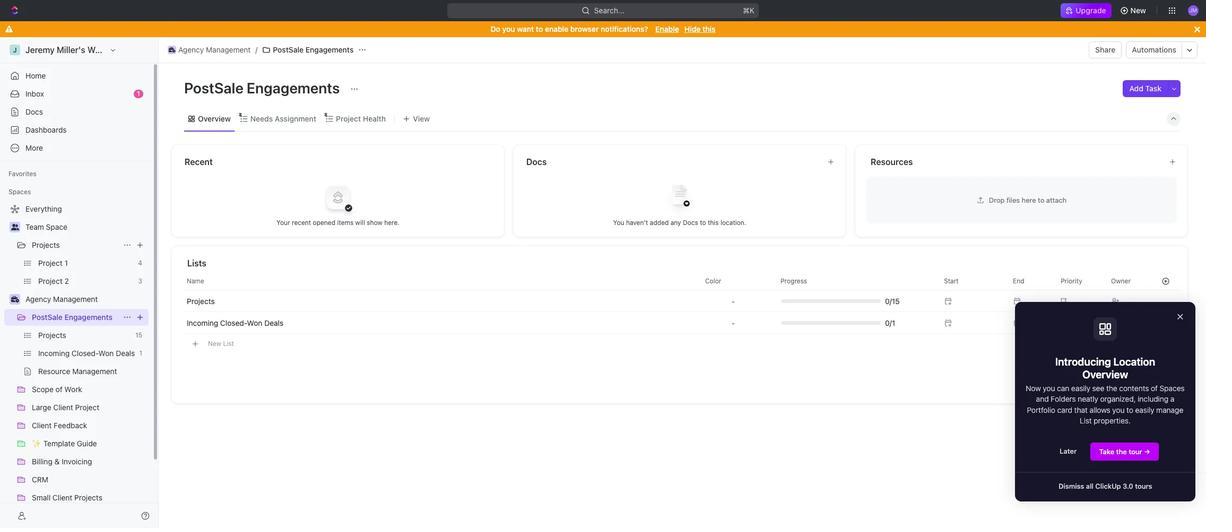Task type: describe. For each thing, give the bounding box(es) containing it.
here
[[1022, 196, 1036, 204]]

attach
[[1047, 196, 1067, 204]]

progress
[[781, 277, 807, 285]]

✨
[[32, 439, 41, 448]]

opened
[[313, 218, 336, 226]]

end
[[1013, 277, 1025, 285]]

haven't
[[626, 218, 648, 226]]

→
[[1145, 448, 1151, 456]]

0 vertical spatial postsale engagements
[[273, 45, 354, 54]]

hide
[[685, 24, 701, 33]]

your
[[277, 218, 290, 226]]

enable
[[656, 24, 679, 33]]

billing & invoicing
[[32, 457, 92, 466]]

project health link
[[334, 111, 386, 126]]

1 vertical spatial agency management link
[[25, 291, 147, 308]]

dropdown menu image
[[732, 297, 735, 305]]

2 vertical spatial projects link
[[38, 327, 131, 344]]

show
[[367, 218, 383, 226]]

take
[[1100, 448, 1115, 456]]

agency management inside tree
[[25, 295, 98, 304]]

incoming closed-won deals
[[187, 318, 284, 327]]

1 horizontal spatial agency management
[[178, 45, 251, 54]]

tour
[[1129, 448, 1143, 456]]

items
[[337, 218, 354, 226]]

take the tour → button
[[1091, 442, 1160, 461]]

projects up resource
[[38, 331, 66, 340]]

management for the bottom agency management link
[[53, 295, 98, 304]]

1 vertical spatial postsale engagements
[[184, 79, 343, 97]]

small client projects link
[[32, 489, 147, 506]]

projects down team space
[[32, 240, 60, 249]]

can
[[1057, 384, 1070, 393]]

1 vertical spatial client
[[32, 421, 52, 430]]

share button
[[1089, 41, 1122, 58]]

1 horizontal spatial postsale
[[184, 79, 244, 97]]

automations button
[[1127, 42, 1182, 58]]

tree inside sidebar navigation
[[4, 201, 149, 528]]

0 vertical spatial this
[[703, 24, 716, 33]]

0 vertical spatial agency
[[178, 45, 204, 54]]

business time image inside agency management link
[[169, 47, 175, 53]]

0 horizontal spatial business time image
[[11, 296, 19, 303]]

4
[[138, 259, 142, 267]]

to inside introducing location overview now you can easily see the contents of spaces and folders neatly organized, including a portfolio card that allows you to easily manage list properties.
[[1127, 405, 1134, 414]]

docs link
[[4, 104, 149, 120]]

0 vertical spatial easily
[[1072, 384, 1091, 393]]

0 vertical spatial postsale
[[273, 45, 304, 54]]

dashboards link
[[4, 122, 149, 139]]

add task
[[1130, 84, 1162, 93]]

team space
[[25, 222, 67, 231]]

jeremy miller's workspace, , element
[[10, 45, 20, 55]]

spaces inside introducing location overview now you can easily see the contents of spaces and folders neatly organized, including a portfolio card that allows you to easily manage list properties.
[[1160, 384, 1185, 393]]

team
[[25, 222, 44, 231]]

small
[[32, 493, 51, 502]]

jm
[[1190, 7, 1198, 13]]

project for project 2
[[38, 277, 63, 286]]

scope of work link
[[32, 381, 147, 398]]

inbox
[[25, 89, 44, 98]]

portfolio
[[1027, 405, 1056, 414]]

workspace
[[87, 45, 131, 55]]

assignment
[[275, 114, 316, 123]]

1 vertical spatial docs
[[527, 157, 547, 167]]

health
[[363, 114, 386, 123]]

start
[[944, 277, 959, 285]]

a
[[1171, 395, 1175, 404]]

more
[[25, 143, 43, 152]]

×
[[1177, 310, 1184, 322]]

enable
[[545, 24, 569, 33]]

dashboards
[[25, 125, 67, 134]]

crm
[[32, 475, 48, 484]]

owner button
[[1105, 273, 1153, 290]]

location
[[1114, 356, 1156, 368]]

✨ template guide
[[32, 439, 97, 448]]

including
[[1138, 395, 1169, 404]]

overview link
[[196, 111, 231, 126]]

upgrade link
[[1061, 3, 1112, 18]]

crm link
[[32, 471, 147, 488]]

incoming for incoming closed-won deals 1
[[38, 349, 70, 358]]

new for new
[[1131, 6, 1147, 15]]

scope
[[32, 385, 54, 394]]

project for project health
[[336, 114, 361, 123]]

navigation containing ×
[[1015, 302, 1207, 502]]

introducing location overview now you can easily see the contents of spaces and folders neatly organized, including a portfolio card that allows you to easily manage list properties.
[[1026, 356, 1187, 425]]

add
[[1130, 84, 1144, 93]]

dismiss all clickup 3.0 tours button
[[1051, 477, 1161, 495]]

new for new list
[[208, 339, 221, 347]]

contents
[[1120, 384, 1149, 393]]

neatly
[[1078, 395, 1099, 404]]

closed- for incoming closed-won deals
[[220, 318, 247, 327]]

name button
[[183, 273, 699, 290]]

needs assignment
[[250, 114, 316, 123]]

new list button
[[183, 334, 1180, 353]]

all
[[1086, 482, 1094, 491]]

1 horizontal spatial incoming closed-won deals link
[[187, 318, 284, 327]]

files
[[1007, 196, 1020, 204]]

1 vertical spatial incoming closed-won deals link
[[38, 345, 135, 362]]

closed- for incoming closed-won deals 1
[[72, 349, 99, 358]]

you haven't added any docs to this location.
[[613, 218, 747, 226]]

large
[[32, 403, 51, 412]]

clickup
[[1096, 482, 1121, 491]]

do you want to enable browser notifications? enable hide this
[[491, 24, 716, 33]]

progress button
[[774, 273, 932, 290]]

browser
[[571, 24, 599, 33]]

2
[[65, 277, 69, 286]]

✨ template guide link
[[32, 435, 147, 452]]

start button
[[938, 273, 1007, 290]]

docs inside sidebar navigation
[[25, 107, 43, 116]]

the inside introducing location overview now you can easily see the contents of spaces and folders neatly organized, including a portfolio card that allows you to easily manage list properties.
[[1107, 384, 1118, 393]]

favorites
[[8, 170, 37, 178]]

client feedback
[[32, 421, 87, 430]]

no recent items image
[[317, 176, 359, 218]]

3.0
[[1123, 482, 1134, 491]]

j
[[13, 46, 17, 54]]

do
[[491, 24, 501, 33]]



Task type: vqa. For each thing, say whether or not it's contained in the screenshot.
"$ 12"
no



Task type: locate. For each thing, give the bounding box(es) containing it.
sidebar navigation
[[0, 37, 161, 528]]

1 horizontal spatial agency
[[178, 45, 204, 54]]

1 vertical spatial agency
[[25, 295, 51, 304]]

1 inside incoming closed-won deals 1
[[139, 349, 142, 357]]

small client projects
[[32, 493, 102, 502]]

agency management
[[178, 45, 251, 54], [25, 295, 98, 304]]

to right the want
[[536, 24, 543, 33]]

0 horizontal spatial agency
[[25, 295, 51, 304]]

0 vertical spatial agency management
[[178, 45, 251, 54]]

list inside introducing location overview now you can easily see the contents of spaces and folders neatly organized, including a portfolio card that allows you to easily manage list properties.
[[1080, 416, 1092, 425]]

client for large
[[53, 403, 73, 412]]

easily down the including
[[1136, 405, 1155, 414]]

end button
[[1007, 273, 1055, 290]]

0 horizontal spatial docs
[[25, 107, 43, 116]]

team space link
[[25, 219, 147, 236]]

0 horizontal spatial incoming
[[38, 349, 70, 358]]

0 vertical spatial postsale engagements link
[[260, 44, 356, 56]]

jeremy miller's workspace
[[25, 45, 131, 55]]

of inside tree
[[56, 385, 62, 394]]

incoming up 'new list' on the bottom left of the page
[[187, 318, 218, 327]]

0 vertical spatial client
[[53, 403, 73, 412]]

resources
[[871, 157, 913, 167]]

new inside new list button
[[208, 339, 221, 347]]

management down incoming closed-won deals 1
[[72, 367, 117, 376]]

0 vertical spatial agency management link
[[165, 44, 253, 56]]

tree containing everything
[[4, 201, 149, 528]]

projects link down the 'name'
[[187, 296, 215, 305]]

deals for incoming closed-won deals 1
[[116, 349, 135, 358]]

want
[[517, 24, 534, 33]]

list inside button
[[223, 339, 234, 347]]

deals inside tree
[[116, 349, 135, 358]]

owner
[[1112, 277, 1131, 285]]

project left 2
[[38, 277, 63, 286]]

1 vertical spatial business time image
[[11, 296, 19, 303]]

priority button
[[1055, 273, 1105, 290]]

needs assignment link
[[248, 111, 316, 126]]

0 vertical spatial won
[[247, 318, 262, 327]]

of left work
[[56, 385, 62, 394]]

later button
[[1052, 442, 1086, 460]]

project
[[336, 114, 361, 123], [38, 259, 63, 268], [38, 277, 63, 286], [75, 403, 99, 412]]

to down organized,
[[1127, 405, 1134, 414]]

2 vertical spatial engagements
[[64, 313, 113, 322]]

2 vertical spatial postsale
[[32, 313, 63, 322]]

postsale engagements inside tree
[[32, 313, 113, 322]]

introducing
[[1056, 356, 1112, 368]]

project 2 link
[[38, 273, 134, 290]]

closed- up resource management
[[72, 349, 99, 358]]

easily up the neatly
[[1072, 384, 1091, 393]]

of
[[1151, 384, 1158, 393], [56, 385, 62, 394]]

engagements inside tree
[[64, 313, 113, 322]]

project left health
[[336, 114, 361, 123]]

0/15
[[885, 296, 900, 305]]

billing & invoicing link
[[32, 453, 147, 470]]

1
[[137, 90, 140, 98], [65, 259, 68, 268], [139, 349, 142, 357]]

0 horizontal spatial postsale
[[32, 313, 63, 322]]

1 horizontal spatial deals
[[264, 318, 284, 327]]

the up organized,
[[1107, 384, 1118, 393]]

you
[[613, 218, 625, 226]]

postsale engagements link right /
[[260, 44, 356, 56]]

0 vertical spatial docs
[[25, 107, 43, 116]]

postsale up overview link
[[184, 79, 244, 97]]

won for incoming closed-won deals
[[247, 318, 262, 327]]

drop
[[989, 196, 1005, 204]]

overview up the recent
[[198, 114, 231, 123]]

2 vertical spatial postsale engagements
[[32, 313, 113, 322]]

management left /
[[206, 45, 251, 54]]

dropdown menu image
[[732, 319, 735, 327]]

closed- inside tree
[[72, 349, 99, 358]]

client for small
[[53, 493, 72, 502]]

spaces up a
[[1160, 384, 1185, 393]]

0 vertical spatial management
[[206, 45, 251, 54]]

0 vertical spatial the
[[1107, 384, 1118, 393]]

new button
[[1116, 2, 1153, 19]]

you up and
[[1043, 384, 1056, 393]]

2 vertical spatial you
[[1113, 405, 1125, 414]]

client right the small on the bottom
[[53, 493, 72, 502]]

scope of work
[[32, 385, 82, 394]]

won for incoming closed-won deals 1
[[99, 349, 114, 358]]

this left location.
[[708, 218, 719, 226]]

0 vertical spatial 1
[[137, 90, 140, 98]]

new list
[[208, 339, 234, 347]]

0 horizontal spatial agency management link
[[25, 291, 147, 308]]

0 horizontal spatial list
[[223, 339, 234, 347]]

business time image
[[169, 47, 175, 53], [11, 296, 19, 303]]

easily
[[1072, 384, 1091, 393], [1136, 405, 1155, 414]]

resources button
[[871, 156, 1161, 168]]

1 vertical spatial closed-
[[72, 349, 99, 358]]

name
[[187, 277, 204, 285]]

1 vertical spatial spaces
[[1160, 384, 1185, 393]]

view
[[413, 114, 430, 123]]

incoming for incoming closed-won deals
[[187, 318, 218, 327]]

guide
[[77, 439, 97, 448]]

won inside sidebar navigation
[[99, 349, 114, 358]]

1 vertical spatial postsale
[[184, 79, 244, 97]]

the left tour in the right bottom of the page
[[1117, 448, 1127, 456]]

0 horizontal spatial you
[[502, 24, 515, 33]]

jeremy
[[25, 45, 55, 55]]

home link
[[4, 67, 149, 84]]

incoming
[[187, 318, 218, 327], [38, 349, 70, 358]]

1 horizontal spatial closed-
[[220, 318, 247, 327]]

invoicing
[[62, 457, 92, 466]]

1 vertical spatial this
[[708, 218, 719, 226]]

resource management link
[[38, 363, 147, 380]]

you right the do
[[502, 24, 515, 33]]

share
[[1096, 45, 1116, 54]]

0 horizontal spatial new
[[208, 339, 221, 347]]

postsale down project 2
[[32, 313, 63, 322]]

color
[[705, 277, 722, 285]]

overview inside introducing location overview now you can easily see the contents of spaces and folders neatly organized, including a portfolio card that allows you to easily manage list properties.
[[1083, 368, 1129, 381]]

project for project 1
[[38, 259, 63, 268]]

lists button
[[187, 257, 1176, 270]]

navigation
[[1015, 302, 1207, 502]]

1 vertical spatial the
[[1117, 448, 1127, 456]]

incoming up resource
[[38, 349, 70, 358]]

deals for incoming closed-won deals
[[264, 318, 284, 327]]

project 1
[[38, 259, 68, 268]]

view button
[[399, 111, 434, 126]]

0 vertical spatial you
[[502, 24, 515, 33]]

closed- up 'new list' on the bottom left of the page
[[220, 318, 247, 327]]

&
[[54, 457, 60, 466]]

here.
[[384, 218, 400, 226]]

of up the including
[[1151, 384, 1158, 393]]

1 horizontal spatial docs
[[527, 157, 547, 167]]

2 vertical spatial management
[[72, 367, 117, 376]]

1 horizontal spatial easily
[[1136, 405, 1155, 414]]

0 vertical spatial incoming closed-won deals link
[[187, 318, 284, 327]]

spaces inside sidebar navigation
[[8, 188, 31, 196]]

recent
[[185, 157, 213, 167]]

1 horizontal spatial agency management link
[[165, 44, 253, 56]]

client down large
[[32, 421, 52, 430]]

and
[[1037, 395, 1049, 404]]

agency management link down the project 2 link
[[25, 291, 147, 308]]

0 horizontal spatial deals
[[116, 349, 135, 358]]

this right hide
[[703, 24, 716, 33]]

incoming closed-won deals link up 'new list' on the bottom left of the page
[[187, 318, 284, 327]]

postsale engagements link down 2
[[32, 309, 119, 326]]

to right any
[[700, 218, 706, 226]]

project inside 'link'
[[336, 114, 361, 123]]

0 horizontal spatial closed-
[[72, 349, 99, 358]]

0 vertical spatial deals
[[264, 318, 284, 327]]

1 horizontal spatial business time image
[[169, 47, 175, 53]]

overview up see
[[1083, 368, 1129, 381]]

color button
[[699, 273, 768, 290]]

projects down crm link
[[74, 493, 102, 502]]

0 horizontal spatial overview
[[198, 114, 231, 123]]

1 vertical spatial you
[[1043, 384, 1056, 393]]

1 horizontal spatial new
[[1131, 6, 1147, 15]]

the inside button
[[1117, 448, 1127, 456]]

0 horizontal spatial postsale engagements link
[[32, 309, 119, 326]]

1 vertical spatial management
[[53, 295, 98, 304]]

any
[[671, 218, 681, 226]]

1 vertical spatial 1
[[65, 259, 68, 268]]

agency management left /
[[178, 45, 251, 54]]

properties.
[[1094, 416, 1131, 425]]

tours
[[1136, 482, 1153, 491]]

folders
[[1051, 395, 1076, 404]]

new
[[1131, 6, 1147, 15], [208, 339, 221, 347]]

to right here
[[1038, 196, 1045, 204]]

1 horizontal spatial you
[[1043, 384, 1056, 393]]

0 vertical spatial engagements
[[306, 45, 354, 54]]

agency
[[178, 45, 204, 54], [25, 295, 51, 304]]

0 vertical spatial list
[[223, 339, 234, 347]]

project 1 link
[[38, 255, 134, 272]]

spaces
[[8, 188, 31, 196], [1160, 384, 1185, 393]]

tree
[[4, 201, 149, 528]]

client feedback link
[[32, 417, 147, 434]]

1 vertical spatial deals
[[116, 349, 135, 358]]

incoming closed-won deals link
[[187, 318, 284, 327], [38, 345, 135, 362]]

projects link up incoming closed-won deals 1
[[38, 327, 131, 344]]

of inside introducing location overview now you can easily see the contents of spaces and folders neatly organized, including a portfolio card that allows you to easily manage list properties.
[[1151, 384, 1158, 393]]

1 vertical spatial list
[[1080, 416, 1092, 425]]

management for resource management link
[[72, 367, 117, 376]]

1 horizontal spatial won
[[247, 318, 262, 327]]

space
[[46, 222, 67, 231]]

client up the client feedback at the left
[[53, 403, 73, 412]]

0 vertical spatial business time image
[[169, 47, 175, 53]]

2 vertical spatial 1
[[139, 349, 142, 357]]

1 vertical spatial overview
[[1083, 368, 1129, 381]]

2 horizontal spatial you
[[1113, 405, 1125, 414]]

management down 2
[[53, 295, 98, 304]]

miller's
[[57, 45, 85, 55]]

0 vertical spatial incoming
[[187, 318, 218, 327]]

1 vertical spatial easily
[[1136, 405, 1155, 414]]

0 horizontal spatial won
[[99, 349, 114, 358]]

you down organized,
[[1113, 405, 1125, 414]]

3
[[138, 277, 142, 285]]

postsale engagements
[[273, 45, 354, 54], [184, 79, 343, 97], [32, 313, 113, 322]]

needs
[[250, 114, 273, 123]]

lists
[[187, 259, 206, 268]]

to
[[536, 24, 543, 33], [1038, 196, 1045, 204], [700, 218, 706, 226], [1127, 405, 1134, 414]]

1 vertical spatial projects link
[[187, 296, 215, 305]]

postsale right /
[[273, 45, 304, 54]]

notifications?
[[601, 24, 648, 33]]

1 horizontal spatial list
[[1080, 416, 1092, 425]]

1 vertical spatial postsale engagements link
[[32, 309, 119, 326]]

0 horizontal spatial easily
[[1072, 384, 1091, 393]]

incoming inside tree
[[38, 349, 70, 358]]

1 vertical spatial incoming
[[38, 349, 70, 358]]

project up project 2
[[38, 259, 63, 268]]

added
[[650, 218, 669, 226]]

incoming closed-won deals link up resource management link
[[38, 345, 135, 362]]

projects down the 'name'
[[187, 296, 215, 305]]

1 horizontal spatial spaces
[[1160, 384, 1185, 393]]

spaces down the "favorites" button
[[8, 188, 31, 196]]

1 vertical spatial agency management
[[25, 295, 98, 304]]

card
[[1058, 405, 1073, 414]]

1 horizontal spatial overview
[[1083, 368, 1129, 381]]

project health
[[336, 114, 386, 123]]

new inside new button
[[1131, 6, 1147, 15]]

overview
[[198, 114, 231, 123], [1083, 368, 1129, 381]]

1 horizontal spatial incoming
[[187, 318, 218, 327]]

2 vertical spatial client
[[53, 493, 72, 502]]

2 vertical spatial docs
[[683, 218, 698, 226]]

0 horizontal spatial incoming closed-won deals link
[[38, 345, 135, 362]]

0 vertical spatial closed-
[[220, 318, 247, 327]]

no most used docs image
[[659, 176, 701, 218]]

1 vertical spatial won
[[99, 349, 114, 358]]

0 horizontal spatial spaces
[[8, 188, 31, 196]]

list down incoming closed-won deals
[[223, 339, 234, 347]]

more button
[[4, 140, 149, 157]]

2 horizontal spatial docs
[[683, 218, 698, 226]]

0 vertical spatial overview
[[198, 114, 231, 123]]

0 horizontal spatial of
[[56, 385, 62, 394]]

task
[[1146, 84, 1162, 93]]

that
[[1075, 405, 1088, 414]]

2 horizontal spatial postsale
[[273, 45, 304, 54]]

new up automations
[[1131, 6, 1147, 15]]

1 horizontal spatial of
[[1151, 384, 1158, 393]]

everything
[[25, 204, 62, 213]]

0 vertical spatial projects link
[[32, 237, 119, 254]]

agency management down 2
[[25, 295, 98, 304]]

recent
[[292, 218, 311, 226]]

location.
[[721, 218, 747, 226]]

1 vertical spatial engagements
[[247, 79, 340, 97]]

new down incoming closed-won deals
[[208, 339, 221, 347]]

agency management link left /
[[165, 44, 253, 56]]

list down the that
[[1080, 416, 1092, 425]]

projects link down team space link
[[32, 237, 119, 254]]

0 horizontal spatial agency management
[[25, 295, 98, 304]]

0 vertical spatial new
[[1131, 6, 1147, 15]]

large client project link
[[32, 399, 147, 416]]

agency inside sidebar navigation
[[25, 295, 51, 304]]

postsale inside tree
[[32, 313, 63, 322]]

user group image
[[11, 224, 19, 230]]

project down scope of work link
[[75, 403, 99, 412]]

1 horizontal spatial postsale engagements link
[[260, 44, 356, 56]]



